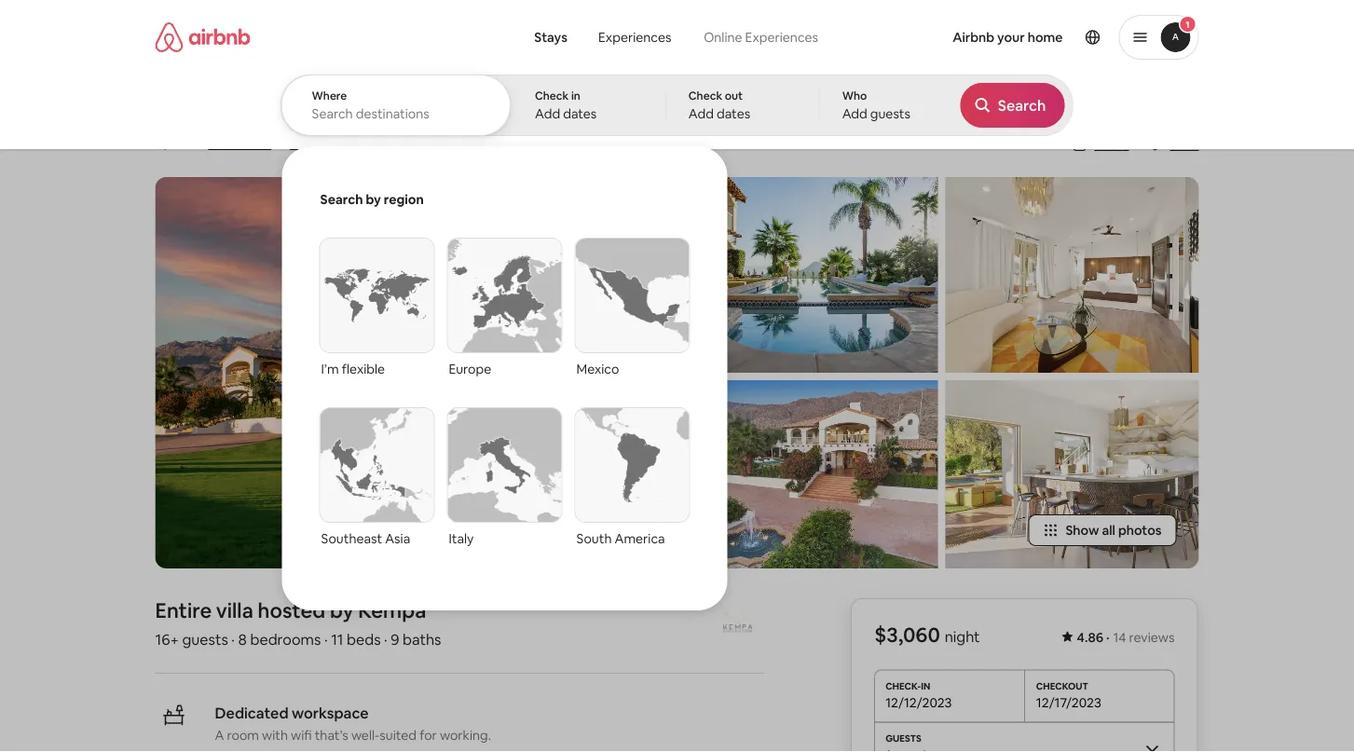 Task type: describe. For each thing, give the bounding box(es) containing it.
for
[[420, 727, 437, 744]]

ft
[[576, 95, 596, 126]]

mexico
[[577, 361, 619, 378]]

south america
[[577, 530, 665, 547]]

dedicated workspace a room with wifi that's well-suited for working.
[[215, 704, 491, 744]]

well-
[[351, 727, 380, 744]]

flexible
[[342, 361, 385, 378]]

dedicated
[[215, 704, 289, 723]]

profile element
[[839, 0, 1199, 75]]

0 vertical spatial 14
[[208, 135, 222, 152]]

dates for check out add dates
[[717, 105, 751, 122]]

· inside · palm desert, california, united states
[[279, 136, 282, 155]]

mag
[[667, 95, 716, 126]]

1 horizontal spatial reviews
[[1129, 629, 1175, 646]]

villa
[[241, 95, 289, 126]]

that's
[[315, 727, 348, 744]]

region
[[384, 191, 424, 208]]

2 experiences from the left
[[745, 29, 818, 46]]

california,
[[371, 135, 433, 152]]

none search field containing stays
[[281, 0, 1073, 611]]

retreat
[[485, 95, 570, 126]]

wifi
[[291, 727, 312, 744]]

out
[[725, 89, 743, 103]]

view
[[423, 95, 480, 126]]

a
[[215, 727, 224, 744]]

room
[[227, 727, 259, 744]]

0 vertical spatial reviews
[[224, 135, 271, 152]]

photos
[[1119, 522, 1162, 539]]

1 button
[[1119, 15, 1199, 60]]

$3,060
[[875, 622, 941, 649]]

airbnb your home link
[[942, 18, 1074, 57]]

airbnb your home
[[953, 29, 1063, 46]]

europe
[[449, 361, 492, 378]]

kempa villa i 5-acre mt view retreat ft in ad mag image 5 image
[[946, 380, 1199, 569]]

i'm flexible
[[321, 361, 385, 378]]

add for check in add dates
[[535, 105, 560, 122]]

night
[[945, 628, 980, 647]]

online experiences
[[704, 29, 818, 46]]

9
[[391, 630, 400, 649]]

entire
[[155, 597, 212, 624]]

5-
[[305, 95, 328, 126]]

in inside check in add dates
[[571, 89, 581, 103]]

0 horizontal spatial 4.86
[[172, 135, 198, 152]]

save
[[1170, 136, 1199, 153]]

add for check out add dates
[[689, 105, 714, 122]]

with
[[262, 727, 288, 744]]

check for check out add dates
[[689, 89, 723, 103]]

kempa villa i 5-acre mt view retreat ft in ad mag image 2 image
[[685, 177, 938, 373]]

america
[[615, 530, 665, 547]]

baths
[[403, 630, 441, 649]]

check out add dates
[[689, 89, 751, 122]]

working.
[[440, 727, 491, 744]]

Where field
[[312, 105, 482, 122]]

desert,
[[322, 135, 368, 152]]

online
[[704, 29, 743, 46]]

where
[[312, 89, 347, 103]]

what can we help you find? tab list
[[520, 19, 687, 56]]

palm desert, california, united states button
[[290, 132, 519, 155]]

by kempa
[[330, 597, 426, 624]]

united
[[436, 135, 477, 152]]



Task type: vqa. For each thing, say whether or not it's contained in the screenshot.
the topmost parking
no



Task type: locate. For each thing, give the bounding box(es) containing it.
kempa villa i 5-acre mt view retreat ft in ad mag image 4 image
[[946, 177, 1199, 373]]

who add guests
[[842, 89, 911, 122]]

dates
[[563, 105, 597, 122], [717, 105, 751, 122]]

beds
[[347, 630, 381, 649]]

workspace
[[292, 704, 369, 723]]

0 horizontal spatial check
[[535, 89, 569, 103]]

4.86
[[172, 135, 198, 152], [1077, 629, 1104, 646]]

1 horizontal spatial in
[[601, 95, 621, 126]]

2 add from the left
[[689, 105, 714, 122]]

1
[[1186, 18, 1190, 30]]

save button
[[1141, 129, 1207, 160]]

$3,060 night
[[875, 622, 980, 649]]

1 horizontal spatial experiences
[[745, 29, 818, 46]]

16+
[[155, 630, 179, 649]]

home
[[1028, 29, 1063, 46]]

stays
[[534, 29, 568, 46]]

entire villa hosted by kempa 16+ guests · 8 bedrooms · 11 beds · 9 baths
[[155, 597, 441, 649]]

in right ft
[[601, 95, 621, 126]]

show all photos button
[[1029, 515, 1177, 546]]

14
[[208, 135, 222, 152], [1114, 629, 1127, 646]]

villa
[[216, 597, 253, 624]]

1 horizontal spatial 4.86
[[1077, 629, 1104, 646]]

stays button
[[520, 19, 583, 56]]

online experiences link
[[687, 19, 835, 56]]

0 horizontal spatial add
[[535, 105, 560, 122]]

search by region
[[320, 191, 424, 208]]

4.86 down the kempa
[[172, 135, 198, 152]]

0 horizontal spatial in
[[571, 89, 581, 103]]

who
[[842, 89, 867, 103]]

0 horizontal spatial dates
[[563, 105, 597, 122]]

11
[[331, 630, 343, 649]]

1 vertical spatial 4.86 · 14 reviews
[[1077, 629, 1175, 646]]

add inside the check out add dates
[[689, 105, 714, 122]]

check left ft
[[535, 89, 569, 103]]

1 experiences from the left
[[598, 29, 672, 46]]

· palm desert, california, united states
[[279, 135, 519, 155]]

check in add dates
[[535, 89, 597, 122]]

14 reviews button
[[208, 134, 271, 153]]

4.86 up 12/17/2023 on the bottom
[[1077, 629, 1104, 646]]

learn more about the host, kempa. image
[[712, 599, 764, 651], [712, 599, 764, 651]]

tab panel
[[281, 75, 1073, 611]]

0 vertical spatial 4.86 · 14 reviews
[[172, 135, 271, 152]]

all
[[1102, 522, 1116, 539]]

tab panel containing add dates
[[281, 75, 1073, 611]]

1 horizontal spatial check
[[689, 89, 723, 103]]

bedrooms
[[250, 630, 321, 649]]

kempa villa i 5-acre mt view retreat ft in ad mag
[[155, 95, 716, 126]]

1 horizontal spatial 4.86 · 14 reviews
[[1077, 629, 1175, 646]]

dates inside check in add dates
[[563, 105, 597, 122]]

in
[[571, 89, 581, 103], [601, 95, 621, 126]]

3 add from the left
[[842, 105, 868, 122]]

kempa villa i 5-acre mt view retreat ft in ad mag image 3 image
[[685, 380, 938, 569]]

by
[[366, 191, 381, 208]]

experiences inside "button"
[[598, 29, 672, 46]]

your
[[998, 29, 1025, 46]]

i'm
[[321, 361, 339, 378]]

0 vertical spatial guests
[[871, 105, 911, 122]]

experiences right online on the right top of the page
[[745, 29, 818, 46]]

acre
[[328, 95, 382, 126]]

0 vertical spatial 4.86
[[172, 135, 198, 152]]

palm
[[290, 135, 320, 152]]

ad
[[626, 95, 662, 126]]

i
[[294, 95, 300, 126]]

1 horizontal spatial dates
[[717, 105, 751, 122]]

1 horizontal spatial guests
[[871, 105, 911, 122]]

2 check from the left
[[689, 89, 723, 103]]

0 horizontal spatial experiences
[[598, 29, 672, 46]]

share
[[1095, 136, 1129, 153]]

states
[[480, 135, 519, 152]]

4.86 · 14 reviews up 12/17/2023 on the bottom
[[1077, 629, 1175, 646]]

kempa
[[155, 95, 236, 126]]

mt
[[387, 95, 418, 126]]

None search field
[[281, 0, 1073, 611]]

check left out on the right
[[689, 89, 723, 103]]

dates down out on the right
[[717, 105, 751, 122]]

search
[[320, 191, 363, 208]]

hosted
[[258, 597, 326, 624]]

check inside check in add dates
[[535, 89, 569, 103]]

2 horizontal spatial add
[[842, 105, 868, 122]]

1 vertical spatial 4.86
[[1077, 629, 1104, 646]]

dates for check in add dates
[[563, 105, 597, 122]]

show all photos
[[1066, 522, 1162, 539]]

guests inside who add guests
[[871, 105, 911, 122]]

show
[[1066, 522, 1100, 539]]

2 dates from the left
[[717, 105, 751, 122]]

4.86 · 14 reviews
[[172, 135, 271, 152], [1077, 629, 1175, 646]]

1 dates from the left
[[563, 105, 597, 122]]

0 horizontal spatial 14
[[208, 135, 222, 152]]

add right ad
[[689, 105, 714, 122]]

airbnb
[[953, 29, 995, 46]]

in right retreat at the left
[[571, 89, 581, 103]]

1 horizontal spatial 14
[[1114, 629, 1127, 646]]

add inside who add guests
[[842, 105, 868, 122]]

add
[[535, 105, 560, 122], [689, 105, 714, 122], [842, 105, 868, 122]]

0 horizontal spatial 4.86 · 14 reviews
[[172, 135, 271, 152]]

asia
[[385, 530, 410, 547]]

add left ft
[[535, 105, 560, 122]]

1 vertical spatial 14
[[1114, 629, 1127, 646]]

0 horizontal spatial reviews
[[224, 135, 271, 152]]

southeast
[[321, 530, 382, 547]]

experiences
[[598, 29, 672, 46], [745, 29, 818, 46]]

dates inside the check out add dates
[[717, 105, 751, 122]]

southeast asia
[[321, 530, 410, 547]]

experiences button
[[583, 19, 687, 56]]

italy
[[449, 530, 474, 547]]

suited
[[380, 727, 417, 744]]

experiences up ad
[[598, 29, 672, 46]]

1 add from the left
[[535, 105, 560, 122]]

1 horizontal spatial add
[[689, 105, 714, 122]]

4.86 · 14 reviews down the kempa
[[172, 135, 271, 152]]

guests
[[871, 105, 911, 122], [182, 630, 228, 649]]

add inside check in add dates
[[535, 105, 560, 122]]

add down "who"
[[842, 105, 868, 122]]

check for check in add dates
[[535, 89, 569, 103]]

12/17/2023
[[1036, 694, 1102, 711]]

check inside the check out add dates
[[689, 89, 723, 103]]

12/12/2023
[[886, 694, 952, 711]]

0 horizontal spatial guests
[[182, 630, 228, 649]]

1 vertical spatial reviews
[[1129, 629, 1175, 646]]

share button
[[1065, 129, 1137, 160]]

dates left ad
[[563, 105, 597, 122]]

1 vertical spatial guests
[[182, 630, 228, 649]]

·
[[201, 135, 205, 152], [279, 136, 282, 155], [1106, 629, 1110, 646], [231, 630, 235, 649], [324, 630, 328, 649], [384, 630, 388, 649]]

8
[[238, 630, 247, 649]]

south
[[577, 530, 612, 547]]

kempa villa i 5-acre mt view retreat ft in ad mag image 1 image
[[155, 177, 677, 569]]

check
[[535, 89, 569, 103], [689, 89, 723, 103]]

guests inside entire villa hosted by kempa 16+ guests · 8 bedrooms · 11 beds · 9 baths
[[182, 630, 228, 649]]

1 check from the left
[[535, 89, 569, 103]]

reviews
[[224, 135, 271, 152], [1129, 629, 1175, 646]]



